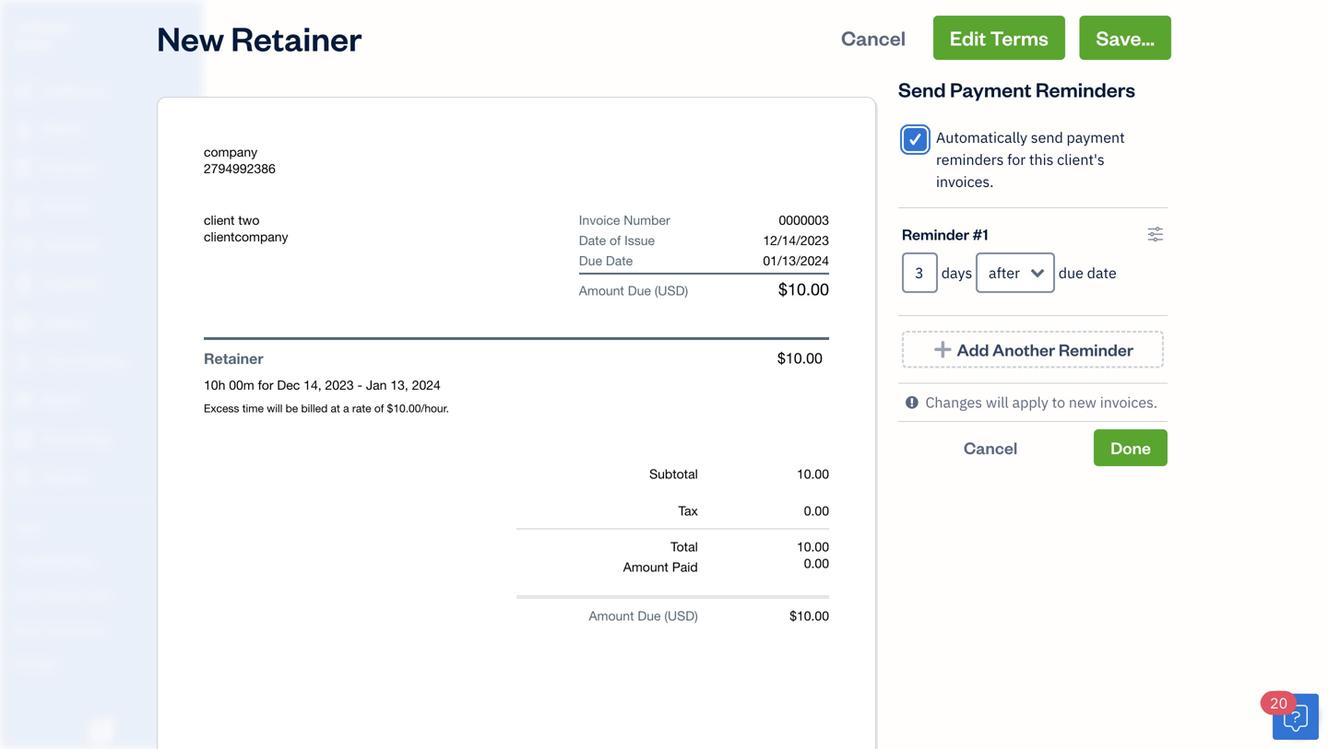Task type: vqa. For each thing, say whether or not it's contained in the screenshot.
14,
yes



Task type: locate. For each thing, give the bounding box(es) containing it.
2 0.00 from the top
[[804, 556, 829, 571]]

0 vertical spatial cancel
[[841, 24, 906, 51]]

1 horizontal spatial for
[[1007, 150, 1026, 169]]

send payment reminders
[[898, 76, 1136, 102]]

subtotal
[[649, 467, 698, 482]]

$10.00
[[779, 280, 829, 299], [778, 350, 823, 367], [790, 609, 829, 624]]

invoices. up done
[[1100, 393, 1158, 412]]

reminder up new
[[1059, 339, 1134, 361]]

2794992386
[[204, 161, 276, 176]]

amount due ( usd ) down total amount paid
[[589, 609, 698, 624]]

dashboard image
[[12, 82, 34, 101]]

client image
[[12, 121, 34, 139]]

( down issue
[[655, 283, 658, 298]]

timer image
[[12, 353, 34, 372]]

number
[[624, 213, 670, 228]]

10.00 0.00
[[797, 540, 829, 571]]

0 vertical spatial company
[[15, 17, 72, 35]]

amount left paid
[[623, 560, 669, 575]]

1 vertical spatial amount
[[623, 560, 669, 575]]

check image
[[907, 130, 924, 149]]

company up the 2794992386
[[204, 144, 257, 160]]

bank connections link
[[5, 614, 197, 647]]

date down invoice
[[579, 233, 606, 248]]

to
[[1052, 393, 1066, 412]]

expense image
[[12, 276, 34, 294]]

for left this
[[1007, 150, 1026, 169]]

add another reminder button
[[902, 331, 1164, 369]]

new
[[1069, 393, 1097, 412]]

Payment reminder offset in days text field
[[902, 253, 938, 293]]

due
[[579, 253, 602, 268], [628, 283, 651, 298], [638, 609, 661, 624]]

company inside main element
[[15, 17, 72, 35]]

(
[[655, 283, 658, 298], [665, 609, 668, 624]]

company inside company 2794992386
[[204, 144, 257, 160]]

new
[[157, 16, 224, 59]]

0 vertical spatial reminder
[[902, 224, 970, 244]]

bank connections
[[14, 622, 108, 637]]

0 vertical spatial 10.00
[[797, 467, 829, 482]]

1 vertical spatial (
[[665, 609, 668, 624]]

cancel button up send on the right top of page
[[825, 16, 923, 60]]

-
[[357, 378, 363, 393]]

amount down total amount paid
[[589, 609, 634, 624]]

jan
[[366, 378, 387, 393]]

Payment reminder timing (before or after due date) field
[[976, 253, 1055, 293]]

members
[[45, 554, 94, 569]]

1 horizontal spatial invoices.
[[1100, 393, 1158, 412]]

0 vertical spatial )
[[685, 283, 688, 298]]

0 horizontal spatial (
[[655, 283, 658, 298]]

team members
[[14, 554, 94, 569]]

usd
[[658, 283, 685, 298], [668, 609, 695, 624]]

10.00
[[797, 467, 829, 482], [797, 540, 829, 555]]

usd down paid
[[668, 609, 695, 624]]

amount inside total amount paid
[[623, 560, 669, 575]]

cancel button down will
[[898, 430, 1083, 467]]

plus image
[[933, 340, 954, 359]]

0 horizontal spatial invoices.
[[936, 172, 994, 191]]

1 vertical spatial cancel
[[964, 437, 1018, 459]]

1 0.00 from the top
[[804, 504, 829, 519]]

1 vertical spatial for
[[258, 378, 274, 393]]

invoice number
[[579, 213, 670, 228]]

company up owner
[[15, 17, 72, 35]]

for
[[1007, 150, 1026, 169], [258, 378, 274, 393]]

1 vertical spatial 10.00
[[797, 540, 829, 555]]

for left the dec
[[258, 378, 274, 393]]

invoice image
[[12, 198, 34, 217]]

send
[[898, 76, 946, 102]]

due down total amount paid
[[638, 609, 661, 624]]

send
[[1031, 128, 1063, 147]]

0 vertical spatial amount
[[579, 283, 624, 298]]

after
[[989, 263, 1020, 283]]

0 vertical spatial 0.00
[[804, 504, 829, 519]]

2024
[[412, 378, 441, 393]]

reminder left the #
[[902, 224, 970, 244]]

1 vertical spatial $10.00
[[778, 350, 823, 367]]

1 horizontal spatial company
[[204, 144, 257, 160]]

amount due ( usd ) down due date
[[579, 283, 688, 298]]

apps
[[14, 520, 41, 535]]

settings link
[[5, 649, 197, 681]]

0 horizontal spatial for
[[258, 378, 274, 393]]

0 vertical spatial due
[[579, 253, 602, 268]]

2 vertical spatial $10.00
[[790, 609, 829, 624]]

terms
[[990, 24, 1049, 51]]

1 horizontal spatial )
[[695, 609, 698, 624]]

0 horizontal spatial reminder
[[902, 224, 970, 244]]

cancel up send on the right top of page
[[841, 24, 906, 51]]

changes
[[926, 393, 983, 412]]

amount down due date
[[579, 283, 624, 298]]

1 10.00 from the top
[[797, 467, 829, 482]]

1 vertical spatial date
[[606, 253, 633, 268]]

chart image
[[12, 431, 34, 449]]

reminder
[[902, 224, 970, 244], [1059, 339, 1134, 361]]

0 horizontal spatial cancel
[[841, 24, 906, 51]]

usd down number
[[658, 283, 685, 298]]

10h 00m for dec 14, 2023 - jan 13, 2024
[[204, 378, 441, 393]]

0.00 inside 10.00 0.00
[[804, 556, 829, 571]]

done
[[1111, 437, 1151, 459]]

0.00
[[804, 504, 829, 519], [804, 556, 829, 571]]

connections
[[43, 622, 108, 637]]

1 vertical spatial 0.00
[[804, 556, 829, 571]]

1 vertical spatial company
[[204, 144, 257, 160]]

payment
[[1067, 128, 1125, 147]]

edit terms button
[[933, 16, 1065, 60]]

company for company 2794992386
[[204, 144, 257, 160]]

apps link
[[5, 512, 197, 544]]

settings
[[14, 656, 56, 672]]

0 vertical spatial $10.00
[[779, 280, 829, 299]]

0 vertical spatial usd
[[658, 283, 685, 298]]

reminders
[[936, 150, 1004, 169]]

cancel
[[841, 24, 906, 51], [964, 437, 1018, 459]]

amount due ( usd )
[[579, 283, 688, 298], [589, 609, 698, 624]]

due down due date
[[628, 283, 651, 298]]

1 horizontal spatial reminder
[[1059, 339, 1134, 361]]

total
[[671, 540, 698, 555]]

of
[[610, 233, 621, 248]]

0 horizontal spatial )
[[685, 283, 688, 298]]

10h
[[204, 378, 225, 393]]

client
[[204, 213, 235, 228]]

payment image
[[12, 237, 34, 256]]

cancel button
[[825, 16, 923, 60], [898, 430, 1083, 467]]

edit reminder #1 message image
[[1147, 223, 1164, 245]]

12/14/2023 button
[[709, 232, 844, 249]]

0 vertical spatial invoices.
[[936, 172, 994, 191]]

due down date of issue
[[579, 253, 602, 268]]

1 vertical spatial cancel button
[[898, 430, 1083, 467]]

2 10.00 from the top
[[797, 540, 829, 555]]

save… button
[[1080, 16, 1172, 60]]

changes will apply to new invoices.
[[926, 393, 1158, 412]]

company
[[15, 17, 72, 35], [204, 144, 257, 160]]

13,
[[391, 378, 408, 393]]

0 vertical spatial for
[[1007, 150, 1026, 169]]

paid
[[672, 560, 698, 575]]

1 vertical spatial due
[[628, 283, 651, 298]]

10.00 for 10.00 0.00
[[797, 540, 829, 555]]

company owner
[[15, 17, 72, 52]]

cancel down will
[[964, 437, 1018, 459]]

( down total amount paid
[[665, 609, 668, 624]]

two
[[238, 213, 260, 228]]

1 vertical spatial reminder
[[1059, 339, 1134, 361]]

date down date of issue
[[606, 253, 633, 268]]

invoices. down reminders at the right top
[[936, 172, 994, 191]]

1 horizontal spatial (
[[665, 609, 668, 624]]

)
[[685, 283, 688, 298], [695, 609, 698, 624]]

retainer
[[231, 16, 362, 59], [204, 350, 263, 368]]

1 vertical spatial retainer
[[204, 350, 263, 368]]

20
[[1270, 694, 1288, 714]]

0 vertical spatial (
[[655, 283, 658, 298]]

2 vertical spatial due
[[638, 609, 661, 624]]

20 button
[[1261, 692, 1319, 741]]

amount
[[579, 283, 624, 298], [623, 560, 669, 575], [589, 609, 634, 624]]

owner
[[15, 36, 51, 52]]

12/14/2023
[[763, 233, 829, 248]]

add
[[957, 339, 989, 361]]

reminder # 1
[[902, 224, 988, 244]]

due
[[1059, 263, 1084, 283]]

0 horizontal spatial company
[[15, 17, 72, 35]]

edit terms
[[950, 24, 1049, 51]]



Task type: describe. For each thing, give the bounding box(es) containing it.
payment
[[950, 76, 1032, 102]]

apply
[[1012, 393, 1049, 412]]

exclamationcircle image
[[906, 392, 919, 414]]

tax
[[678, 504, 698, 519]]

01/13/2024 button
[[748, 253, 844, 269]]

team members link
[[5, 546, 197, 578]]

due date
[[579, 253, 633, 268]]

another
[[993, 339, 1056, 361]]

for inside automatically send payment reminders for this client's invoices.
[[1007, 150, 1026, 169]]

1
[[983, 224, 988, 244]]

0000003 button
[[694, 212, 829, 229]]

money image
[[12, 392, 34, 411]]

client two clientcompany
[[204, 213, 288, 244]]

1 vertical spatial usd
[[668, 609, 695, 624]]

new retainer
[[157, 16, 362, 59]]

automatically
[[936, 128, 1028, 147]]

0 vertical spatial date
[[579, 233, 606, 248]]

Add a description (optional). text field
[[204, 401, 642, 416]]

0 vertical spatial cancel button
[[825, 16, 923, 60]]

reminder inside button
[[1059, 339, 1134, 361]]

due date
[[1059, 263, 1117, 283]]

invoices. inside automatically send payment reminders for this client's invoices.
[[936, 172, 994, 191]]

done button
[[1094, 430, 1168, 467]]

reminders
[[1036, 76, 1136, 102]]

items
[[14, 588, 42, 603]]

services
[[66, 588, 111, 603]]

2 vertical spatial amount
[[589, 609, 634, 624]]

dec
[[277, 378, 300, 393]]

this
[[1029, 150, 1054, 169]]

and
[[45, 588, 64, 603]]

company for company owner
[[15, 17, 72, 35]]

1 vertical spatial invoices.
[[1100, 393, 1158, 412]]

report image
[[12, 470, 34, 488]]

items and services
[[14, 588, 111, 603]]

bank
[[14, 622, 40, 637]]

project image
[[12, 315, 34, 333]]

automatically send payment reminders for this client's invoices.
[[936, 128, 1125, 191]]

1 vertical spatial amount due ( usd )
[[589, 609, 698, 624]]

10.00 for 10.00
[[797, 467, 829, 482]]

invoice
[[579, 213, 620, 228]]

items and services link
[[5, 580, 197, 613]]

estimate image
[[12, 160, 34, 178]]

team
[[14, 554, 43, 569]]

issue
[[625, 233, 655, 248]]

date of issue
[[579, 233, 655, 248]]

date
[[1087, 263, 1117, 283]]

00m
[[229, 378, 254, 393]]

clientcompany
[[204, 229, 288, 244]]

total amount paid
[[623, 540, 698, 575]]

save…
[[1096, 24, 1155, 51]]

0 vertical spatial amount due ( usd )
[[579, 283, 688, 298]]

14,
[[304, 378, 322, 393]]

company 2794992386
[[204, 144, 276, 176]]

freshbooks image
[[87, 720, 116, 743]]

0000003
[[779, 213, 829, 228]]

add another reminder
[[957, 339, 1134, 361]]

edit
[[950, 24, 986, 51]]

1 horizontal spatial cancel
[[964, 437, 1018, 459]]

#
[[973, 224, 983, 244]]

days
[[942, 263, 973, 283]]

1 vertical spatial )
[[695, 609, 698, 624]]

client's
[[1057, 150, 1105, 169]]

will
[[986, 393, 1009, 412]]

2023
[[325, 378, 354, 393]]

resource center badge image
[[1273, 695, 1319, 741]]

0 vertical spatial retainer
[[231, 16, 362, 59]]

main element
[[0, 0, 249, 750]]

01/13/2024
[[763, 253, 829, 268]]



